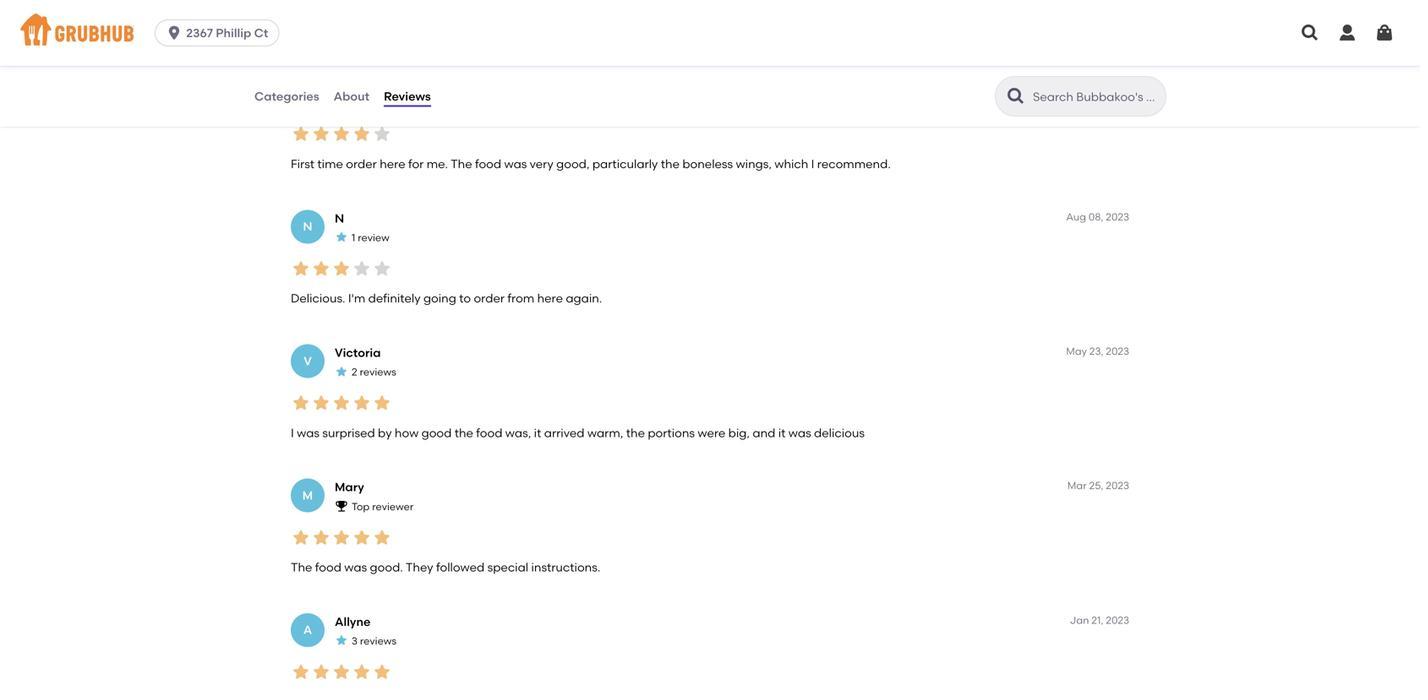 Task type: vqa. For each thing, say whether or not it's contained in the screenshot.
The 2 Reviews
yes



Task type: describe. For each thing, give the bounding box(es) containing it.
1 horizontal spatial here
[[537, 291, 563, 306]]

arrived
[[544, 426, 585, 440]]

categories
[[255, 89, 319, 103]]

the for good,
[[661, 157, 680, 171]]

wings,
[[736, 157, 772, 171]]

going
[[424, 291, 456, 306]]

delicious
[[814, 426, 865, 440]]

first
[[291, 157, 315, 171]]

was left the surprised
[[297, 426, 320, 440]]

reviews
[[384, 89, 431, 103]]

svg image
[[1375, 23, 1395, 43]]

aug
[[1067, 211, 1087, 223]]

2023 for first time order here for me.   the food was very good, particularly the boneless wings, which i recommend.
[[1106, 76, 1130, 88]]

top reviewer for mary
[[352, 501, 414, 513]]

reviewer for richard
[[372, 97, 414, 109]]

0 horizontal spatial the
[[455, 426, 474, 440]]

were
[[698, 426, 726, 440]]

and
[[753, 426, 776, 440]]

they
[[406, 561, 434, 575]]

boneless
[[683, 157, 733, 171]]

23,
[[1090, 345, 1104, 358]]

2 vertical spatial food
[[315, 561, 342, 575]]

time
[[317, 157, 343, 171]]

from
[[508, 291, 535, 306]]

05,
[[1089, 76, 1104, 88]]

which
[[775, 157, 809, 171]]

victoria
[[335, 346, 381, 360]]

m
[[303, 489, 313, 503]]

jan
[[1070, 615, 1090, 627]]

was right and
[[789, 426, 812, 440]]

0 horizontal spatial here
[[380, 157, 406, 171]]

2
[[352, 366, 357, 378]]

good.
[[370, 561, 403, 575]]

followed
[[436, 561, 485, 575]]

very
[[530, 157, 554, 171]]

instructions.
[[531, 561, 601, 575]]

1 it from the left
[[534, 426, 542, 440]]

trophy icon image for mary
[[335, 500, 348, 513]]

mar 25, 2023
[[1068, 480, 1130, 492]]

2023 for delicious. i'm definitely going to order from here again.
[[1106, 211, 1130, 223]]

portions
[[648, 426, 695, 440]]

0 horizontal spatial order
[[346, 157, 377, 171]]

1 horizontal spatial n
[[335, 211, 344, 226]]

v
[[304, 354, 312, 369]]

main navigation navigation
[[0, 0, 1421, 66]]

a
[[303, 623, 312, 638]]

top for mary
[[352, 501, 370, 513]]

delicious. i'm definitely going to order from here again.
[[291, 291, 602, 306]]

Search Bubbakoo's Burritos search field
[[1032, 89, 1161, 105]]

1 review
[[352, 232, 390, 244]]

reviews for victoria
[[360, 366, 396, 378]]

me.
[[427, 157, 448, 171]]

3 reviews
[[352, 635, 397, 648]]

delicious.
[[291, 291, 345, 306]]

i'm
[[348, 291, 366, 306]]

reviews button
[[383, 66, 432, 127]]

categories button
[[254, 66, 320, 127]]

reviewer for mary
[[372, 501, 414, 513]]

2023 for the food was good.  they followed special instructions.
[[1106, 480, 1130, 492]]



Task type: locate. For each thing, give the bounding box(es) containing it.
2023
[[1106, 76, 1130, 88], [1106, 211, 1130, 223], [1106, 345, 1130, 358], [1106, 480, 1130, 492], [1106, 615, 1130, 627]]

2 reviewer from the top
[[372, 501, 414, 513]]

2 it from the left
[[779, 426, 786, 440]]

i left the surprised
[[291, 426, 294, 440]]

to
[[459, 291, 471, 306]]

2023 right 08,
[[1106, 211, 1130, 223]]

top reviewer down mary
[[352, 501, 414, 513]]

for
[[408, 157, 424, 171]]

reviewer down richard
[[372, 97, 414, 109]]

2 top from the top
[[352, 501, 370, 513]]

1 horizontal spatial i
[[812, 157, 815, 171]]

top down mary
[[352, 501, 370, 513]]

0 vertical spatial order
[[346, 157, 377, 171]]

0 vertical spatial i
[[812, 157, 815, 171]]

1 horizontal spatial the
[[626, 426, 645, 440]]

food left 'was,'
[[476, 426, 503, 440]]

particularly
[[593, 157, 658, 171]]

jan 21, 2023
[[1070, 615, 1130, 627]]

1 horizontal spatial svg image
[[1301, 23, 1321, 43]]

about button
[[333, 66, 370, 127]]

food for was
[[475, 157, 502, 171]]

2 trophy icon image from the top
[[335, 500, 348, 513]]

1 vertical spatial reviewer
[[372, 501, 414, 513]]

sep 05, 2023
[[1068, 76, 1130, 88]]

0 horizontal spatial it
[[534, 426, 542, 440]]

1 vertical spatial the
[[291, 561, 312, 575]]

1 horizontal spatial the
[[451, 157, 472, 171]]

1 vertical spatial order
[[474, 291, 505, 306]]

food left good.
[[315, 561, 342, 575]]

the right 'me.'
[[451, 157, 472, 171]]

n
[[335, 211, 344, 226], [303, 220, 313, 234]]

2 top reviewer from the top
[[352, 501, 414, 513]]

the
[[451, 157, 472, 171], [291, 561, 312, 575]]

reviews
[[360, 366, 396, 378], [360, 635, 397, 648]]

was left good.
[[344, 561, 367, 575]]

reviews right 3
[[360, 635, 397, 648]]

1 vertical spatial i
[[291, 426, 294, 440]]

top for richard
[[352, 97, 370, 109]]

0 vertical spatial reviews
[[360, 366, 396, 378]]

21,
[[1092, 615, 1104, 627]]

1 vertical spatial food
[[476, 426, 503, 440]]

1 top from the top
[[352, 97, 370, 109]]

it right 'was,'
[[534, 426, 542, 440]]

svg image
[[1301, 23, 1321, 43], [1338, 23, 1358, 43], [166, 25, 183, 41]]

1 horizontal spatial it
[[779, 426, 786, 440]]

3 2023 from the top
[[1106, 345, 1130, 358]]

it
[[534, 426, 542, 440], [779, 426, 786, 440]]

reviews for allyne
[[360, 635, 397, 648]]

2023 right the 05,
[[1106, 76, 1130, 88]]

warm,
[[588, 426, 624, 440]]

ct
[[254, 26, 268, 40]]

r
[[304, 85, 312, 99]]

trophy icon image down mary
[[335, 500, 348, 513]]

5 2023 from the top
[[1106, 615, 1130, 627]]

0 horizontal spatial n
[[303, 220, 313, 234]]

food right 'me.'
[[475, 157, 502, 171]]

may
[[1067, 345, 1087, 358]]

0 vertical spatial the
[[451, 157, 472, 171]]

top
[[352, 97, 370, 109], [352, 501, 370, 513]]

the
[[661, 157, 680, 171], [455, 426, 474, 440], [626, 426, 645, 440]]

good
[[422, 426, 452, 440]]

2367 phillip ct button
[[155, 19, 286, 47]]

was,
[[506, 426, 531, 440]]

i
[[812, 157, 815, 171], [291, 426, 294, 440]]

richard
[[335, 77, 381, 91]]

special
[[488, 561, 529, 575]]

here
[[380, 157, 406, 171], [537, 291, 563, 306]]

order right to
[[474, 291, 505, 306]]

0 horizontal spatial the
[[291, 561, 312, 575]]

2 2023 from the top
[[1106, 211, 1130, 223]]

trophy icon image
[[335, 96, 348, 109], [335, 500, 348, 513]]

search icon image
[[1006, 86, 1027, 107]]

the left boneless
[[661, 157, 680, 171]]

mar
[[1068, 480, 1087, 492]]

about
[[334, 89, 370, 103]]

1 reviews from the top
[[360, 366, 396, 378]]

2 horizontal spatial svg image
[[1338, 23, 1358, 43]]

allyne
[[335, 615, 371, 629]]

1 vertical spatial top
[[352, 501, 370, 513]]

reviewer
[[372, 97, 414, 109], [372, 501, 414, 513]]

mary
[[335, 480, 364, 495]]

top down richard
[[352, 97, 370, 109]]

0 vertical spatial reviewer
[[372, 97, 414, 109]]

i right which
[[812, 157, 815, 171]]

1 top reviewer from the top
[[352, 97, 414, 109]]

reviewer up good.
[[372, 501, 414, 513]]

svg image inside 2367 phillip ct button
[[166, 25, 183, 41]]

n down time
[[335, 211, 344, 226]]

sep
[[1068, 76, 1087, 88]]

25,
[[1090, 480, 1104, 492]]

n left 1
[[303, 220, 313, 234]]

1 vertical spatial reviews
[[360, 635, 397, 648]]

the food was good.  they followed special instructions.
[[291, 561, 601, 575]]

1 reviewer from the top
[[372, 97, 414, 109]]

0 vertical spatial top
[[352, 97, 370, 109]]

big,
[[729, 426, 750, 440]]

first time order here for me.   the food was very good, particularly the boneless wings, which i recommend.
[[291, 157, 891, 171]]

2 reviews from the top
[[360, 635, 397, 648]]

here left for
[[380, 157, 406, 171]]

again.
[[566, 291, 602, 306]]

0 vertical spatial trophy icon image
[[335, 96, 348, 109]]

08,
[[1089, 211, 1104, 223]]

trophy icon image for richard
[[335, 96, 348, 109]]

order right time
[[346, 157, 377, 171]]

food
[[475, 157, 502, 171], [476, 426, 503, 440], [315, 561, 342, 575]]

definitely
[[368, 291, 421, 306]]

top reviewer for richard
[[352, 97, 414, 109]]

1 vertical spatial top reviewer
[[352, 501, 414, 513]]

2023 for i was surprised by how good the food was, it arrived warm, the portions were big, and it was delicious
[[1106, 345, 1130, 358]]

trophy icon image down richard
[[335, 96, 348, 109]]

2367 phillip ct
[[186, 26, 268, 40]]

the right warm,
[[626, 426, 645, 440]]

the right "good"
[[455, 426, 474, 440]]

was left the very
[[504, 157, 527, 171]]

2023 right 21,
[[1106, 615, 1130, 627]]

2 reviews
[[352, 366, 396, 378]]

2023 right 23,
[[1106, 345, 1130, 358]]

surprised
[[323, 426, 375, 440]]

food for was,
[[476, 426, 503, 440]]

0 horizontal spatial svg image
[[166, 25, 183, 41]]

0 vertical spatial top reviewer
[[352, 97, 414, 109]]

phillip
[[216, 26, 251, 40]]

may 23, 2023
[[1067, 345, 1130, 358]]

order
[[346, 157, 377, 171], [474, 291, 505, 306]]

how
[[395, 426, 419, 440]]

1 horizontal spatial order
[[474, 291, 505, 306]]

0 vertical spatial here
[[380, 157, 406, 171]]

0 vertical spatial food
[[475, 157, 502, 171]]

1 trophy icon image from the top
[[335, 96, 348, 109]]

star icon image
[[291, 124, 311, 144], [311, 124, 331, 144], [331, 124, 352, 144], [352, 124, 372, 144], [372, 124, 392, 144], [335, 231, 348, 244], [291, 259, 311, 279], [311, 259, 331, 279], [331, 259, 352, 279], [352, 259, 372, 279], [372, 259, 392, 279], [335, 365, 348, 379], [291, 393, 311, 414], [311, 393, 331, 414], [331, 393, 352, 414], [352, 393, 372, 414], [372, 393, 392, 414], [291, 528, 311, 548], [311, 528, 331, 548], [331, 528, 352, 548], [352, 528, 372, 548], [372, 528, 392, 548], [335, 634, 348, 648], [291, 662, 311, 683], [311, 662, 331, 683], [331, 662, 352, 683], [352, 662, 372, 683], [372, 662, 392, 683]]

1 vertical spatial trophy icon image
[[335, 500, 348, 513]]

it right and
[[779, 426, 786, 440]]

2023 right 25, at the right bottom
[[1106, 480, 1130, 492]]

review
[[358, 232, 390, 244]]

the for arrived
[[626, 426, 645, 440]]

top reviewer down richard
[[352, 97, 414, 109]]

2 horizontal spatial the
[[661, 157, 680, 171]]

by
[[378, 426, 392, 440]]

2367
[[186, 26, 213, 40]]

0 horizontal spatial i
[[291, 426, 294, 440]]

good,
[[557, 157, 590, 171]]

here right from
[[537, 291, 563, 306]]

1 vertical spatial here
[[537, 291, 563, 306]]

recommend.
[[818, 157, 891, 171]]

top reviewer
[[352, 97, 414, 109], [352, 501, 414, 513]]

1 2023 from the top
[[1106, 76, 1130, 88]]

1
[[352, 232, 355, 244]]

the up a
[[291, 561, 312, 575]]

reviews right 2
[[360, 366, 396, 378]]

4 2023 from the top
[[1106, 480, 1130, 492]]

3
[[352, 635, 358, 648]]

i was surprised by how good the food was, it arrived warm, the portions were big, and it was delicious
[[291, 426, 865, 440]]

aug 08, 2023
[[1067, 211, 1130, 223]]

was
[[504, 157, 527, 171], [297, 426, 320, 440], [789, 426, 812, 440], [344, 561, 367, 575]]



